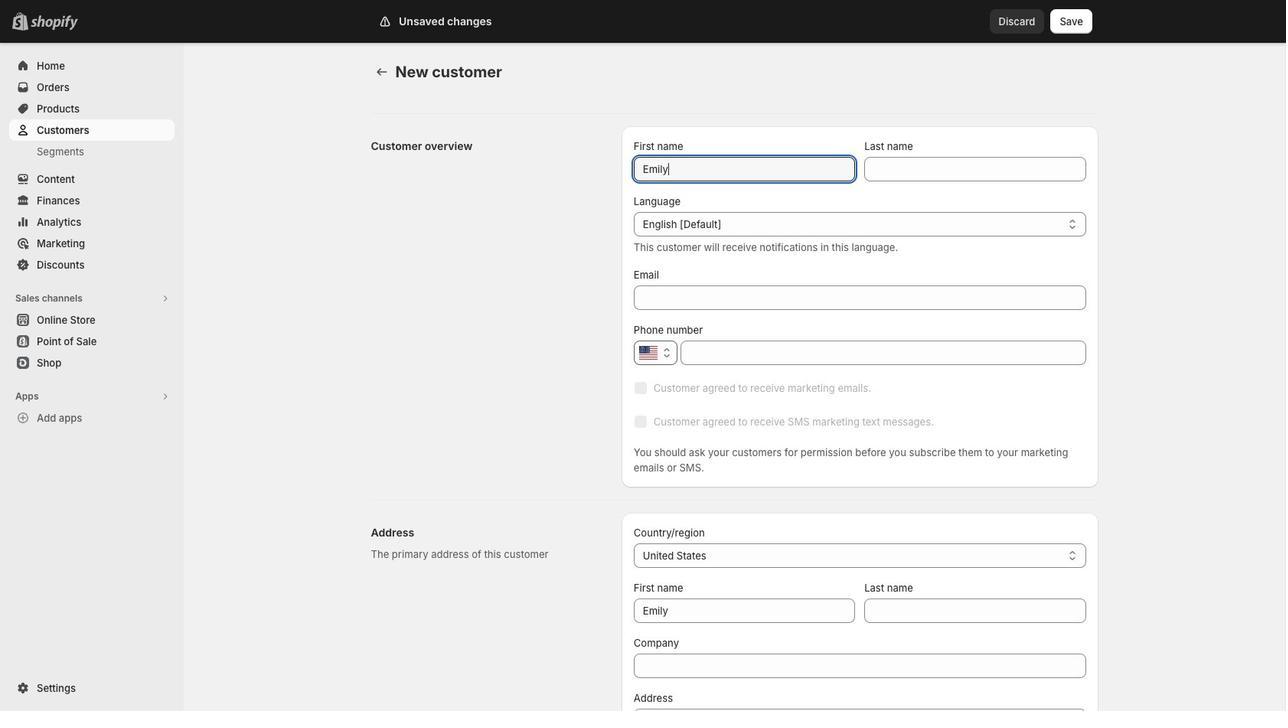Task type: vqa. For each thing, say whether or not it's contained in the screenshot.
United States (+1) icon
yes



Task type: describe. For each thing, give the bounding box(es) containing it.
shopify image
[[34, 15, 81, 31]]



Task type: locate. For each thing, give the bounding box(es) containing it.
united states (+1) image
[[639, 346, 658, 360]]

None email field
[[634, 286, 1086, 310]]

None text field
[[681, 341, 1086, 365], [634, 599, 856, 623], [865, 599, 1086, 623], [659, 709, 1086, 712], [681, 341, 1086, 365], [634, 599, 856, 623], [865, 599, 1086, 623], [659, 709, 1086, 712]]

None text field
[[634, 157, 856, 182], [865, 157, 1086, 182], [634, 654, 1086, 679], [634, 157, 856, 182], [865, 157, 1086, 182], [634, 654, 1086, 679]]



